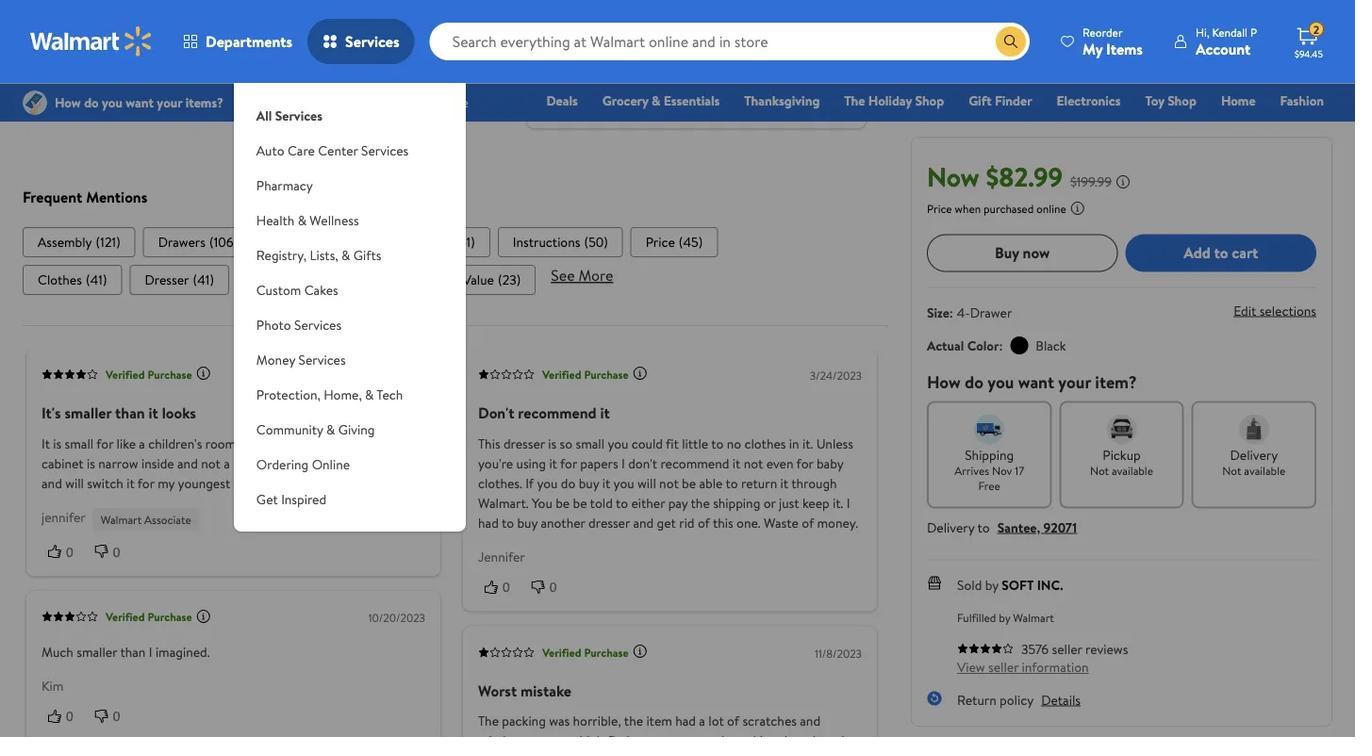 Task type: locate. For each thing, give the bounding box(es) containing it.
services up protection, home, & tech
[[298, 350, 346, 369]]

1 horizontal spatial the
[[691, 493, 710, 512]]

home,
[[324, 385, 362, 404]]

walmart down switch
[[101, 511, 142, 527]]

will down cabinet at the bottom of the page
[[65, 474, 84, 492]]

price for price when purchased online
[[927, 200, 952, 216]]

verified up don't recommend it
[[542, 366, 581, 382]]

services up all services link
[[345, 31, 400, 52]]

for down "so"
[[560, 454, 577, 472]]

3.8862 stars out of 5, based on 3576 seller reviews element
[[957, 643, 1014, 654]]

account
[[1196, 38, 1251, 59]]

i
[[622, 454, 625, 472], [847, 493, 850, 512], [149, 643, 152, 661], [760, 732, 763, 738]]

i inside the packing was horrible, the item had a lot of scratches and missing parts, couldn't find a way to return it, and i end up throwin
[[760, 732, 763, 738]]

walmart associate down departments popup button
[[119, 71, 210, 87]]

0 vertical spatial by
[[985, 576, 999, 594]]

you right if
[[537, 474, 558, 492]]

to left cart
[[1214, 242, 1229, 263]]

0 vertical spatial associate
[[163, 71, 210, 87]]

0 vertical spatial or
[[316, 434, 328, 452]]

had inside this dresser is so small you could fit little to no clothes in it. unless you're using it for papers i don't recommend it not even for baby clothes. if you do buy it you will not be able to return it through walmart. you be be told to either pay the shipping or just keep it. i had to buy another dresser and get rid of this one. waste of money.
[[478, 513, 499, 532]]

custom cakes button
[[234, 273, 466, 307]]

learn more about strikethrough prices image
[[1116, 174, 1131, 189]]

value
[[463, 270, 494, 289]]

2 horizontal spatial the
[[844, 91, 865, 110]]

1 shop from the left
[[915, 91, 944, 110]]

of inside the packing was horrible, the item had a lot of scratches and missing parts, couldn't find a way to return it, and i end up throwin
[[727, 712, 740, 731]]

services button
[[308, 19, 415, 64]]

associate down my
[[144, 511, 191, 527]]

lot up it,
[[709, 712, 724, 731]]

4-
[[957, 303, 970, 321]]

not for delivery
[[1223, 463, 1242, 479]]

1 vertical spatial or
[[764, 493, 776, 512]]

fit
[[666, 434, 679, 452]]

it inside 'it is small for like a children's room not for teens or adults . the cabinet is narrow inside and not a lot of space for things. it's cute and will switch it for my youngest'
[[127, 474, 135, 492]]

1 vertical spatial walmart
[[101, 511, 142, 527]]

available inside delivery not available
[[1244, 463, 1286, 479]]

is inside this dresser is so small you could fit little to no clothes in it. unless you're using it for papers i don't recommend it not even for baby clothes. if you do buy it you will not be able to return it through walmart. you be be told to either pay the shipping or just keep it. i had to buy another dresser and get rid of this one. waste of money.
[[548, 434, 557, 452]]

0 vertical spatial :
[[950, 303, 953, 321]]

in
[[789, 434, 799, 452]]

this
[[713, 513, 734, 532]]

of down the keep
[[802, 513, 814, 532]]

0 vertical spatial lot
[[233, 454, 249, 472]]

will up either on the left
[[638, 474, 656, 492]]

1 vertical spatial recommend
[[661, 454, 729, 472]]

1 horizontal spatial not
[[1223, 463, 1242, 479]]

custom
[[256, 281, 301, 299]]

&
[[652, 91, 661, 110], [298, 211, 307, 229], [341, 246, 350, 264], [365, 385, 374, 404], [326, 420, 335, 439]]

0 horizontal spatial small
[[65, 434, 94, 452]]

return inside this dresser is so small you could fit little to no clothes in it. unless you're using it for papers i don't recommend it not even for baby clothes. if you do buy it you will not be able to return it through walmart. you be be told to either pay the shipping or just keep it. i had to buy another dresser and get rid of this one. waste of money.
[[741, 474, 777, 492]]

drawers (106)
[[158, 233, 238, 251]]

shop right holiday
[[915, 91, 944, 110]]

than left imagined.
[[120, 643, 146, 661]]

2 small from the left
[[576, 434, 605, 452]]

pickup
[[1103, 445, 1141, 464]]

0 vertical spatial price
[[927, 200, 952, 216]]

size : 4-drawer
[[927, 303, 1012, 321]]

services
[[345, 31, 400, 52], [275, 106, 323, 124], [361, 141, 409, 159], [294, 315, 342, 334], [298, 350, 346, 369]]

small up cabinet at the bottom of the page
[[65, 434, 94, 452]]

purchase for 3/24/2023
[[584, 366, 629, 382]]

it left looks
[[149, 402, 158, 423]]

1 vertical spatial :
[[999, 336, 1003, 355]]

had right item
[[676, 712, 696, 731]]

purchase for 10/20/2023
[[147, 609, 192, 625]]

& up appearance
[[298, 211, 307, 229]]

verified purchase
[[106, 366, 192, 382], [542, 366, 629, 382], [106, 609, 192, 625], [542, 644, 629, 660]]

0 down 'another'
[[550, 580, 557, 595]]

or left just
[[764, 493, 776, 512]]

view
[[957, 658, 985, 676]]

1 vertical spatial the
[[374, 434, 395, 452]]

or up online
[[316, 434, 328, 452]]

you up papers
[[608, 434, 629, 452]]

is up switch
[[87, 454, 95, 472]]

1 horizontal spatial be
[[573, 493, 587, 512]]

0 vertical spatial buy
[[579, 474, 599, 492]]

0 vertical spatial walmart
[[119, 71, 161, 87]]

1 horizontal spatial it's
[[363, 454, 379, 472]]

1 vertical spatial dresser
[[589, 513, 630, 532]]

edit
[[1234, 301, 1257, 320]]

protection, home, & tech button
[[234, 377, 466, 412]]

lot
[[233, 454, 249, 472], [709, 712, 724, 731]]

toy
[[1145, 91, 1165, 110]]

0 horizontal spatial :
[[950, 303, 953, 321]]

edit selections
[[1234, 301, 1317, 320]]

frequent mentions
[[23, 186, 147, 207]]

purchase up don't recommend it
[[584, 366, 629, 382]]

keep
[[803, 493, 830, 512]]

0 horizontal spatial return
[[682, 732, 718, 738]]

center
[[318, 141, 358, 159]]

is right it
[[53, 434, 62, 452]]

soft
[[1002, 576, 1034, 594]]

free
[[979, 478, 1001, 494]]

and down either on the left
[[633, 513, 654, 532]]

delivery down intent image for delivery
[[1230, 445, 1278, 464]]

size for size : 4-drawer
[[927, 303, 950, 321]]

0 horizontal spatial do
[[561, 474, 576, 492]]

not up pay
[[659, 474, 679, 492]]

1 not from the left
[[1090, 463, 1109, 479]]

1 vertical spatial the
[[624, 712, 643, 731]]

smaller
[[65, 402, 112, 423], [77, 643, 117, 661]]

size for size (38)
[[252, 270, 274, 289]]

delivery for not
[[1230, 445, 1278, 464]]

0 vertical spatial it's
[[41, 402, 61, 423]]

karambir
[[542, 87, 592, 106]]

2 vertical spatial walmart
[[1013, 610, 1054, 626]]

0 vertical spatial do
[[965, 370, 984, 394]]

it down the 'narrow'
[[127, 474, 135, 492]]

2 (41) from the left
[[193, 270, 214, 289]]

seller for 3576
[[1052, 640, 1082, 658]]

1 vertical spatial by
[[999, 610, 1011, 626]]

price inside list item
[[646, 233, 675, 251]]

0 vertical spatial smaller
[[65, 402, 112, 423]]

small inside this dresser is so small you could fit little to no clothes in it. unless you're using it for papers i don't recommend it not even for baby clothes. if you do buy it you will not be able to return it through walmart. you be be told to either pay the shipping or just keep it. i had to buy another dresser and get rid of this one. waste of money.
[[576, 434, 605, 452]]

to inside the packing was horrible, the item had a lot of scratches and missing parts, couldn't find a way to return it, and i end up throwin
[[667, 732, 679, 738]]

delivery inside delivery not available
[[1230, 445, 1278, 464]]

0 horizontal spatial lot
[[233, 454, 249, 472]]

0 horizontal spatial by
[[985, 576, 999, 594]]

selections
[[1260, 301, 1317, 320]]

0 horizontal spatial dresser
[[504, 434, 545, 452]]

the inside the packing was horrible, the item had a lot of scratches and missing parts, couldn't find a way to return it, and i end up throwin
[[478, 712, 499, 731]]

delivery not available
[[1223, 445, 1286, 479]]

2 shop from the left
[[1168, 91, 1197, 110]]

1 vertical spatial walmart associate
[[101, 511, 191, 527]]

list item containing clothes
[[23, 265, 122, 295]]

the inside 'it is small for like a children's room not for teens or adults . the cabinet is narrow inside and not a lot of space for things. it's cute and will switch it for my youngest'
[[374, 434, 395, 452]]

size left the "4-"
[[927, 303, 950, 321]]

the inside "link"
[[844, 91, 865, 110]]

rid
[[679, 513, 695, 532]]

1 vertical spatial than
[[120, 643, 146, 661]]

could
[[632, 434, 663, 452]]

it's down the .
[[363, 454, 379, 472]]

intent image for shipping image
[[974, 414, 1005, 444]]

size inside see more list
[[252, 270, 274, 289]]

1 horizontal spatial will
[[638, 474, 656, 492]]

services inside dropdown button
[[294, 315, 342, 334]]

it
[[149, 402, 158, 423], [600, 402, 610, 423], [549, 454, 557, 472], [733, 454, 741, 472], [127, 474, 135, 492], [602, 474, 610, 492], [781, 474, 789, 492]]

intent image for pickup image
[[1107, 414, 1137, 444]]

services inside popup button
[[345, 31, 400, 52]]

services down cakes
[[294, 315, 342, 334]]

0 horizontal spatial (41)
[[86, 270, 107, 289]]

not inside delivery not available
[[1223, 463, 1242, 479]]

smaller right much
[[77, 643, 117, 661]]

mistake
[[521, 681, 572, 701]]

0 horizontal spatial the
[[374, 434, 395, 452]]

cabinet
[[41, 454, 84, 472]]

1 horizontal spatial recommend
[[661, 454, 729, 472]]

2 available from the left
[[1244, 463, 1286, 479]]

: left the "4-"
[[950, 303, 953, 321]]

youngest
[[178, 474, 230, 492]]

1 vertical spatial do
[[561, 474, 576, 492]]

verified up mistake
[[542, 644, 581, 660]]

price left (45)
[[646, 233, 675, 251]]

price (45)
[[646, 233, 703, 251]]

buy down papers
[[579, 474, 599, 492]]

gifts
[[353, 246, 381, 264]]

it up told
[[602, 474, 610, 492]]

(45)
[[679, 233, 703, 251]]

1 horizontal spatial size
[[927, 303, 950, 321]]

1 horizontal spatial shop
[[1168, 91, 1197, 110]]

not down intent image for pickup
[[1090, 463, 1109, 479]]

seller down the 3.8862 stars out of 5, based on 3576 seller reviews element
[[988, 658, 1019, 676]]

1 horizontal spatial lot
[[709, 712, 724, 731]]

1 horizontal spatial (41)
[[193, 270, 214, 289]]

& right grocery
[[652, 91, 661, 110]]

be left able
[[682, 474, 696, 492]]

list
[[23, 227, 888, 257]]

list item containing instructions
[[498, 227, 623, 257]]

walmart image
[[30, 26, 153, 57]]

missing
[[478, 732, 520, 738]]

legal information image
[[1070, 200, 1085, 215]]

0 horizontal spatial buy
[[517, 513, 538, 532]]

a right 'like'
[[139, 434, 145, 452]]

1 horizontal spatial by
[[999, 610, 1011, 626]]

& inside dropdown button
[[326, 420, 335, 439]]

verified purchase up don't recommend it
[[542, 366, 629, 382]]

do inside this dresser is so small you could fit little to no clothes in it. unless you're using it for papers i don't recommend it not even for baby clothes. if you do buy it you will not be able to return it through walmart. you be be told to either pay the shipping or just keep it. i had to buy another dresser and get rid of this one. waste of money.
[[561, 474, 576, 492]]

1 horizontal spatial available
[[1244, 463, 1286, 479]]

1 horizontal spatial seller
[[1052, 640, 1082, 658]]

dresser down told
[[589, 513, 630, 532]]

size
[[252, 270, 274, 289], [927, 303, 950, 321]]

packing
[[502, 712, 546, 731]]

item
[[646, 712, 672, 731]]

1 horizontal spatial it.
[[833, 493, 844, 512]]

money.
[[817, 513, 858, 532]]

1 vertical spatial return
[[682, 732, 718, 738]]

parts,
[[523, 732, 555, 738]]

for up space
[[261, 434, 278, 452]]

delivery for to
[[927, 518, 975, 536]]

auto
[[256, 141, 284, 159]]

electronics
[[1057, 91, 1121, 110]]

essentials
[[664, 91, 720, 110]]

for left my
[[138, 474, 154, 492]]

frequent
[[23, 186, 82, 207]]

walmart up 3576
[[1013, 610, 1054, 626]]

now
[[1023, 242, 1050, 263]]

gift finder
[[969, 91, 1032, 110]]

purchase up imagined.
[[147, 609, 192, 625]]

ordering online
[[256, 455, 350, 473]]

lot down room
[[233, 454, 249, 472]]

return left it,
[[682, 732, 718, 738]]

1 horizontal spatial had
[[676, 712, 696, 731]]

0 down switch
[[113, 544, 120, 559]]

1 vertical spatial price
[[646, 233, 675, 251]]

1 horizontal spatial :
[[999, 336, 1003, 355]]

protection, home, & tech
[[256, 385, 403, 404]]

not inside pickup not available
[[1090, 463, 1109, 479]]

to left no
[[711, 434, 724, 452]]

2 vertical spatial the
[[478, 712, 499, 731]]

jennifer down the walmart image
[[60, 68, 104, 86]]

list item containing dresser
[[130, 265, 229, 295]]

1 vertical spatial smaller
[[77, 643, 117, 661]]

a left the way
[[633, 732, 639, 738]]

0 horizontal spatial not
[[1090, 463, 1109, 479]]

available inside pickup not available
[[1112, 463, 1154, 479]]

0 vertical spatial delivery
[[1230, 445, 1278, 464]]

0 horizontal spatial will
[[65, 474, 84, 492]]

1 horizontal spatial price
[[927, 200, 952, 216]]

verified purchase for 10/20/2023
[[106, 609, 192, 625]]

0 horizontal spatial or
[[316, 434, 328, 452]]

imagined.
[[156, 643, 210, 661]]

by for sold
[[985, 576, 999, 594]]

list item
[[23, 227, 135, 257], [143, 227, 253, 257], [260, 227, 387, 257], [498, 227, 623, 257], [631, 227, 718, 257], [23, 265, 122, 295], [130, 265, 229, 295], [237, 265, 316, 295], [448, 265, 536, 295]]

verified up much smaller than i imagined.
[[106, 609, 145, 625]]

size left (38)
[[252, 270, 274, 289]]

buy
[[579, 474, 599, 492], [517, 513, 538, 532]]

the right the .
[[374, 434, 395, 452]]

& left giving
[[326, 420, 335, 439]]

don't recommend it
[[478, 402, 610, 423]]

1 (41) from the left
[[86, 270, 107, 289]]

view seller information link
[[957, 658, 1089, 676]]

don't
[[478, 402, 514, 423]]

gift
[[969, 91, 992, 110]]

the up find
[[624, 712, 643, 731]]

2 will from the left
[[638, 474, 656, 492]]

0 horizontal spatial it.
[[803, 434, 813, 452]]

switch
[[87, 474, 123, 492]]

0 horizontal spatial delivery
[[927, 518, 975, 536]]

to down item
[[667, 732, 679, 738]]

using
[[516, 454, 546, 472]]

0 horizontal spatial available
[[1112, 463, 1154, 479]]

0 horizontal spatial the
[[624, 712, 643, 731]]

do right if
[[561, 474, 576, 492]]

get inspired button
[[234, 482, 466, 517]]

buy down you
[[517, 513, 538, 532]]

1 horizontal spatial or
[[764, 493, 776, 512]]

purchase up horrible,
[[584, 644, 629, 660]]

services for all services
[[275, 106, 323, 124]]

price for price (45)
[[646, 233, 675, 251]]

mentions
[[86, 186, 147, 207]]

space
[[267, 454, 299, 472]]

0 horizontal spatial size
[[252, 270, 274, 289]]

1 vertical spatial size
[[927, 303, 950, 321]]

1 vertical spatial lot
[[709, 712, 724, 731]]

fashion registry
[[1107, 91, 1324, 136]]

0 horizontal spatial it's
[[41, 402, 61, 423]]

shop right toy
[[1168, 91, 1197, 110]]

you
[[532, 493, 552, 512]]

1 horizontal spatial the
[[478, 712, 499, 731]]

verified purchase up it's smaller than it looks
[[106, 366, 192, 382]]

2 horizontal spatial is
[[548, 434, 557, 452]]

0 horizontal spatial shop
[[915, 91, 944, 110]]

jennifer
[[478, 548, 525, 566]]

verified up it's smaller than it looks
[[106, 366, 145, 382]]

had down "walmart."
[[478, 513, 499, 532]]

verified purchase up mistake
[[542, 644, 629, 660]]

1 vertical spatial buy
[[517, 513, 538, 532]]

0 horizontal spatial price
[[646, 233, 675, 251]]

(61) button
[[394, 227, 490, 257]]

0 vertical spatial size
[[252, 270, 274, 289]]

it down the even
[[781, 474, 789, 492]]

ordering online button
[[234, 447, 466, 482]]

i up money. in the right bottom of the page
[[847, 493, 850, 512]]

1 will from the left
[[65, 474, 84, 492]]

(41) right dresser
[[193, 270, 214, 289]]

pay
[[668, 493, 688, 512]]

sturdiness button
[[324, 265, 440, 295]]

papers
[[580, 454, 618, 472]]

to inside button
[[1214, 242, 1229, 263]]

list item containing drawers
[[143, 227, 253, 257]]

edit selections button
[[1234, 301, 1317, 320]]

0 vertical spatial the
[[844, 91, 865, 110]]

by
[[985, 576, 999, 594], [999, 610, 1011, 626]]

& inside dropdown button
[[298, 211, 307, 229]]

for up 'through'
[[797, 454, 814, 472]]

& left the "gifts"
[[341, 246, 350, 264]]

1 horizontal spatial small
[[576, 434, 605, 452]]

smaller for much
[[77, 643, 117, 661]]

2 not from the left
[[1223, 463, 1242, 479]]

$94.45
[[1295, 47, 1323, 60]]

1 horizontal spatial return
[[741, 474, 777, 492]]

1 small from the left
[[65, 434, 94, 452]]

: down drawer
[[999, 336, 1003, 355]]

and down children's
[[177, 454, 198, 472]]

0 vertical spatial the
[[691, 493, 710, 512]]

it. up money. in the right bottom of the page
[[833, 493, 844, 512]]

community & giving
[[256, 420, 375, 439]]

0 vertical spatial had
[[478, 513, 499, 532]]

small inside 'it is small for like a children's room not for teens or adults . the cabinet is narrow inside and not a lot of space for things. it's cute and will switch it for my youngest'
[[65, 434, 94, 452]]

find
[[607, 732, 630, 738]]

i left end
[[760, 732, 763, 738]]

1 horizontal spatial delivery
[[1230, 445, 1278, 464]]

pickup not available
[[1090, 445, 1154, 479]]

so
[[560, 434, 573, 452]]

available for pickup
[[1112, 463, 1154, 479]]

online
[[1037, 200, 1066, 216]]

unless
[[816, 434, 854, 452]]

1 vertical spatial had
[[676, 712, 696, 731]]

0 down much
[[66, 709, 73, 724]]

0 horizontal spatial seller
[[988, 658, 1019, 676]]

1 vertical spatial it's
[[363, 454, 379, 472]]

0 vertical spatial than
[[115, 402, 145, 423]]

1 available from the left
[[1112, 463, 1154, 479]]

by right fulfilled
[[999, 610, 1011, 626]]

0 horizontal spatial had
[[478, 513, 499, 532]]

than up 'like'
[[115, 402, 145, 423]]

this dresser is so small you could fit little to no clothes in it. unless you're using it for papers i don't recommend it not even for baby clothes. if you do buy it you will not be able to return it through walmart. you be be told to either pay the shipping or just keep it. i had to buy another dresser and get rid of this one. waste of money.
[[478, 434, 858, 532]]

the up missing in the left bottom of the page
[[478, 712, 499, 731]]

actual
[[927, 336, 964, 355]]

0 vertical spatial return
[[741, 474, 777, 492]]

of right rid
[[698, 513, 710, 532]]

recommend up "so"
[[518, 402, 597, 423]]



Task type: vqa. For each thing, say whether or not it's contained in the screenshot.
Accessories associated with ATV Parts & Accessories
no



Task type: describe. For each thing, give the bounding box(es) containing it.
one
[[1180, 118, 1208, 136]]

drawers
[[158, 233, 206, 251]]

to down "walmart."
[[502, 513, 514, 532]]

just
[[779, 493, 799, 512]]

and inside this dresser is so small you could fit little to no clothes in it. unless you're using it for papers i don't recommend it not even for baby clothes. if you do buy it you will not be able to return it through walmart. you be be told to either pay the shipping or just keep it. i had to buy another dresser and get rid of this one. waste of money.
[[633, 513, 654, 532]]

black
[[1036, 336, 1066, 355]]

view seller information
[[957, 658, 1089, 676]]

money services button
[[234, 342, 466, 377]]

1 vertical spatial associate
[[144, 511, 191, 527]]

list item containing appearance
[[260, 227, 387, 257]]

toy shop link
[[1137, 91, 1205, 111]]

instructions (50)
[[513, 233, 608, 251]]

online
[[312, 455, 350, 473]]

shop inside "link"
[[915, 91, 944, 110]]

& for giving
[[326, 420, 335, 439]]

cart
[[1232, 242, 1258, 263]]

services for money services
[[298, 350, 346, 369]]

little
[[682, 434, 708, 452]]

services right center
[[361, 141, 409, 159]]

not up 'youngest'
[[201, 454, 220, 472]]

$82.99
[[986, 158, 1063, 195]]

see
[[551, 265, 575, 285]]

verified for 3/24/2023
[[542, 366, 581, 382]]

walmart+
[[1268, 118, 1324, 136]]

shipping
[[965, 445, 1014, 464]]

wellness
[[310, 211, 359, 229]]

0 down jennifer
[[503, 580, 510, 595]]

this
[[478, 434, 500, 452]]

not for pickup
[[1090, 463, 1109, 479]]

your
[[1059, 370, 1091, 394]]

holiday
[[868, 91, 912, 110]]

how
[[927, 370, 961, 394]]

(38)
[[278, 270, 301, 289]]

not down clothes
[[744, 454, 763, 472]]

the inside this dresser is so small you could fit little to no clothes in it. unless you're using it for papers i don't recommend it not even for baby clothes. if you do buy it you will not be able to return it through walmart. you be be told to either pay the shipping or just keep it. i had to buy another dresser and get rid of this one. waste of money.
[[691, 493, 710, 512]]

& left 'tech'
[[365, 385, 374, 404]]

fashion link
[[1272, 91, 1333, 111]]

one debit link
[[1171, 117, 1252, 137]]

money services
[[256, 350, 346, 369]]

by for fulfilled
[[999, 610, 1011, 626]]

verified for 10/20/2023
[[106, 609, 145, 625]]

list item containing price
[[631, 227, 718, 257]]

seller for view
[[988, 658, 1019, 676]]

or inside 'it is small for like a children's room not for teens or adults . the cabinet is narrow inside and not a lot of space for things. it's cute and will switch it for my youngest'
[[316, 434, 328, 452]]

buy now
[[995, 242, 1050, 263]]

one.
[[737, 513, 761, 532]]

than for it
[[115, 402, 145, 423]]

for left 'like'
[[96, 434, 113, 452]]

return inside the packing was horrible, the item had a lot of scratches and missing parts, couldn't find a way to return it, and i end up throwin
[[682, 732, 718, 738]]

services for photo services
[[294, 315, 342, 334]]

2 horizontal spatial be
[[682, 474, 696, 492]]

list containing assembly
[[23, 227, 888, 257]]

will inside this dresser is so small you could fit little to no clothes in it. unless you're using it for papers i don't recommend it not even for baby clothes. if you do buy it you will not be able to return it through walmart. you be be told to either pay the shipping or just keep it. i had to buy another dresser and get rid of this one. waste of money.
[[638, 474, 656, 492]]

photo services button
[[234, 307, 466, 342]]

tech
[[377, 385, 403, 404]]

i left imagined.
[[149, 643, 152, 661]]

my
[[158, 474, 175, 492]]

up
[[791, 732, 805, 738]]

for down teens
[[302, 454, 319, 472]]

than for i
[[120, 643, 146, 661]]

custom cakes
[[256, 281, 338, 299]]

waste
[[764, 513, 799, 532]]

not right room
[[239, 434, 259, 452]]

sturdiness list item
[[324, 265, 440, 295]]

Walmart Site-Wide search field
[[430, 23, 1030, 60]]

all
[[256, 106, 272, 124]]

0 down cabinet at the bottom of the page
[[66, 544, 73, 559]]

don't
[[628, 454, 657, 472]]

it right using
[[549, 454, 557, 472]]

price when purchased online
[[927, 200, 1066, 216]]

1 vertical spatial jennifer
[[41, 508, 86, 526]]

the for the holiday shop
[[844, 91, 865, 110]]

home
[[1221, 91, 1256, 110]]

registry, lists, & gifts button
[[234, 238, 466, 273]]

lot inside the packing was horrible, the item had a lot of scratches and missing parts, couldn't find a way to return it, and i end up throwin
[[709, 712, 724, 731]]

a down room
[[224, 454, 230, 472]]

way
[[642, 732, 664, 738]]

it down no
[[733, 454, 741, 472]]

0 vertical spatial it.
[[803, 434, 813, 452]]

worst
[[478, 681, 517, 701]]

looks
[[162, 402, 196, 423]]

photo
[[256, 315, 291, 334]]

reviews
[[1086, 640, 1128, 658]]

end
[[766, 732, 788, 738]]

0 vertical spatial dresser
[[504, 434, 545, 452]]

registry
[[1107, 118, 1155, 136]]

registry, lists, & gifts
[[256, 246, 381, 264]]

to up shipping
[[726, 474, 738, 492]]

list item containing value
[[448, 265, 536, 295]]

lists,
[[310, 246, 338, 264]]

clothes
[[745, 434, 786, 452]]

and down cabinet at the bottom of the page
[[41, 474, 62, 492]]

1 horizontal spatial is
[[87, 454, 95, 472]]

and up up
[[800, 712, 821, 731]]

walmart.
[[478, 493, 529, 512]]

1 horizontal spatial do
[[965, 370, 984, 394]]

search icon image
[[1004, 34, 1019, 49]]

assembly (121)
[[38, 233, 120, 251]]

had inside the packing was horrible, the item had a lot of scratches and missing parts, couldn't find a way to return it, and i end up throwin
[[676, 712, 696, 731]]

1 vertical spatial it.
[[833, 493, 844, 512]]

(121)
[[96, 233, 120, 251]]

the packing was horrible, the item had a lot of scratches and missing parts, couldn't find a way to return it, and i end up throwin
[[478, 712, 859, 738]]

to right told
[[616, 493, 628, 512]]

& for essentials
[[652, 91, 661, 110]]

grocery & essentials link
[[594, 91, 728, 111]]

11/8/2023
[[815, 646, 862, 662]]

grocery & essentials
[[603, 91, 720, 110]]

hi, kendall p account
[[1196, 24, 1257, 59]]

list item containing assembly
[[23, 227, 135, 257]]

purchase for 11/8/2023
[[584, 644, 629, 660]]

verified purchase for 11/8/2023
[[542, 644, 629, 660]]

size (38)
[[252, 270, 301, 289]]

reorder my items
[[1083, 24, 1143, 59]]

kim
[[41, 677, 63, 696]]

or inside this dresser is so small you could fit little to no clothes in it. unless you're using it for papers i don't recommend it not even for baby clothes. if you do buy it you will not be able to return it through walmart. you be be told to either pay the shipping or just keep it. i had to buy another dresser and get rid of this one. waste of money.
[[764, 493, 776, 512]]

items
[[1106, 38, 1143, 59]]

(50)
[[584, 233, 608, 251]]

appearance (64)
[[275, 233, 372, 251]]

thanksgiving
[[744, 91, 820, 110]]

Search search field
[[430, 23, 1030, 60]]

inc.
[[1037, 576, 1063, 594]]

home link
[[1213, 91, 1264, 111]]

0 vertical spatial jennifer
[[60, 68, 104, 86]]

details
[[1041, 691, 1081, 709]]

and right it,
[[736, 732, 756, 738]]

smaller for it's
[[65, 402, 112, 423]]

see more list
[[23, 265, 888, 295]]

available for delivery
[[1244, 463, 1286, 479]]

it's inside 'it is small for like a children's room not for teens or adults . the cabinet is narrow inside and not a lot of space for things. it's cute and will switch it for my youngest'
[[363, 454, 379, 472]]

0 horizontal spatial is
[[53, 434, 62, 452]]

you left want
[[988, 370, 1014, 394]]

fashion
[[1280, 91, 1324, 110]]

children's
[[148, 434, 202, 452]]

0 horizontal spatial be
[[556, 493, 570, 512]]

buy
[[995, 242, 1019, 263]]

0 horizontal spatial recommend
[[518, 402, 597, 423]]

policy
[[1000, 691, 1034, 709]]

buy now button
[[927, 234, 1118, 272]]

will inside 'it is small for like a children's room not for teens or adults . the cabinet is narrow inside and not a lot of space for things. it's cute and will switch it for my youngest'
[[65, 474, 84, 492]]

clothes.
[[478, 474, 522, 492]]

deals
[[546, 91, 578, 110]]

0 down much smaller than i imagined.
[[113, 709, 120, 724]]

it up papers
[[600, 402, 610, 423]]

1 horizontal spatial buy
[[579, 474, 599, 492]]

thanksgiving link
[[736, 91, 828, 111]]

if
[[525, 474, 534, 492]]

(61) list item
[[394, 227, 490, 257]]

(41) for clothes (41)
[[86, 270, 107, 289]]

0 vertical spatial walmart associate
[[119, 71, 210, 87]]

list item containing size
[[237, 265, 316, 295]]

more
[[579, 265, 613, 285]]

lot inside 'it is small for like a children's room not for teens or adults . the cabinet is narrow inside and not a lot of space for things. it's cute and will switch it for my youngest'
[[233, 454, 249, 472]]

shipping
[[713, 493, 760, 512]]

of inside 'it is small for like a children's room not for teens or adults . the cabinet is narrow inside and not a lot of space for things. it's cute and will switch it for my youngest'
[[252, 454, 264, 472]]

verified for 11/8/2023
[[542, 644, 581, 660]]

a right item
[[699, 712, 705, 731]]

& for wellness
[[298, 211, 307, 229]]

i left 'don't'
[[622, 454, 625, 472]]

departments
[[206, 31, 292, 52]]

recommend inside this dresser is so small you could fit little to no clothes in it. unless you're using it for papers i don't recommend it not even for baby clothes. if you do buy it you will not be able to return it through walmart. you be be told to either pay the shipping or just keep it. i had to buy another dresser and get rid of this one. waste of money.
[[661, 454, 729, 472]]

color
[[967, 336, 999, 355]]

shipping arrives nov 17 free
[[955, 445, 1024, 494]]

(41) for dresser (41)
[[193, 270, 214, 289]]

pharmacy
[[256, 176, 313, 194]]

was
[[549, 712, 570, 731]]

you down 'don't'
[[614, 474, 634, 492]]

the for the packing was horrible, the item had a lot of scratches and missing parts, couldn't find a way to return it, and i end up throwin
[[478, 712, 499, 731]]

purchase up looks
[[147, 366, 192, 382]]

the inside the packing was horrible, the item had a lot of scratches and missing parts, couldn't find a way to return it, and i end up throwin
[[624, 712, 643, 731]]

the holiday shop link
[[836, 91, 953, 111]]

verified purchase for 3/24/2023
[[542, 366, 629, 382]]

intent image for delivery image
[[1239, 414, 1269, 444]]

to left santee,
[[978, 518, 990, 536]]



